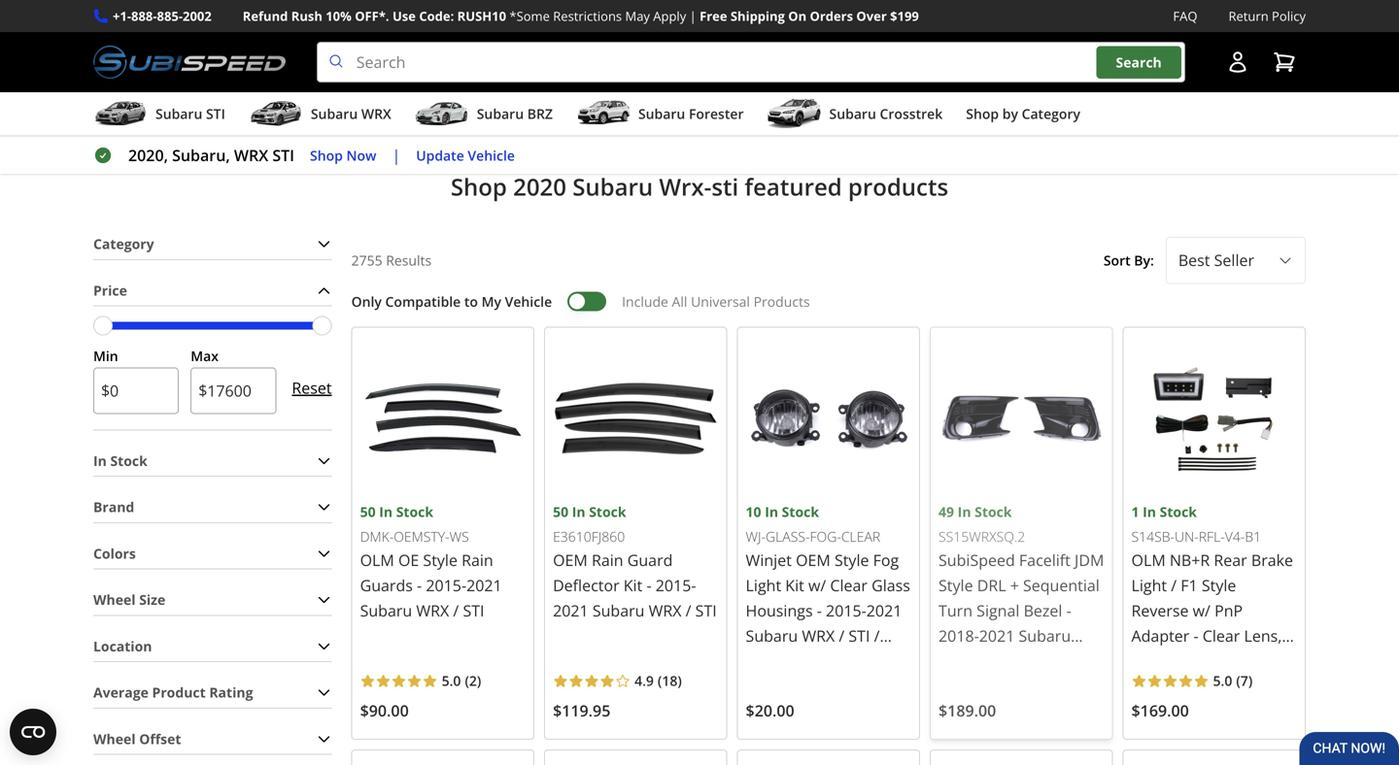 Task type: vqa. For each thing, say whether or not it's contained in the screenshot.


Task type: locate. For each thing, give the bounding box(es) containing it.
cobb
[[915, 111, 949, 130]]

e3610fj860
[[553, 527, 625, 546]]

subaru up shop now on the left top of the page
[[311, 105, 358, 123]]

86
[[746, 702, 764, 723]]

stock inside the 10 in stock wj-glass-fog-clear winjet oem style fog light kit w/ clear glass housings - 2015-2021 subaru wrx / sti / 2013-2021 scion frs / subaru brz / toyota 86
[[782, 503, 819, 521]]

in right 49 at the right of page
[[958, 503, 971, 521]]

0 horizontal spatial shop
[[310, 146, 343, 164]]

wrx inside "49 in stock ss15wrxsq.2 subispeed facelift jdm style drl + sequential turn signal bezel - 2018-2021 subaru wrx / sti"
[[939, 651, 972, 672]]

subaru down white
[[1132, 702, 1184, 723]]

b1
[[1245, 527, 1262, 546]]

/ inside "49 in stock ss15wrxsq.2 subispeed facelift jdm style drl + sequential turn signal bezel - 2018-2021 subaru wrx / sti"
[[976, 651, 981, 672]]

subaru inside "49 in stock ss15wrxsq.2 subispeed facelift jdm style drl + sequential turn signal bezel - 2018-2021 subaru wrx / sti"
[[1019, 626, 1071, 647]]

struts and shocks image image
[[540, 0, 657, 97]]

style
[[423, 550, 458, 571], [835, 550, 869, 571], [939, 575, 973, 596], [1202, 575, 1237, 596]]

glass-
[[766, 527, 810, 546]]

vehicle right 'my'
[[505, 292, 552, 311]]

products right universal
[[754, 292, 810, 311]]

cobb march madness sale
[[915, 111, 1091, 130]]

$119.95
[[553, 700, 611, 721]]

new
[[382, 111, 412, 130]]

50 for oem
[[553, 503, 569, 521]]

0 vertical spatial brz
[[527, 105, 553, 123]]

wrx
[[361, 105, 391, 123], [234, 145, 268, 166], [416, 601, 449, 621], [649, 601, 682, 621], [802, 626, 835, 647], [939, 651, 972, 672], [1188, 702, 1221, 723]]

sti inside 50 in stock dmk-oemsty-ws olm oe style rain guards - 2015-2021 subaru wrx / sti
[[463, 601, 484, 621]]

rain inside 50 in stock e3610fj860 oem rain guard deflector kit - 2015- 2021 subaru wrx / sti
[[592, 550, 623, 571]]

olm inside 1 in stock s14sb-un-rfl-v4-b1 olm nb+r rear brake light / f1 style reverse w/ pnp adapter - clear lens, gloss black base, white bar - 2015-2021 subaru wrx / sti
[[1132, 550, 1166, 571]]

code:
[[419, 7, 454, 25]]

rfl-
[[1199, 527, 1225, 546]]

2021 down the ws
[[467, 575, 502, 596]]

sti left housings
[[695, 601, 717, 621]]

2021 left scion
[[786, 651, 822, 672]]

( for $169.00
[[1237, 672, 1241, 690]]

in for olm oe style rain guards - 2015-2021 subaru wrx / sti
[[379, 503, 393, 521]]

clear
[[830, 575, 868, 596], [1203, 626, 1240, 647]]

style up turn
[[939, 575, 973, 596]]

) for olm oe style rain guards - 2015-2021 subaru wrx / sti
[[477, 672, 481, 690]]

button image
[[1226, 51, 1250, 74]]

0 horizontal spatial oem
[[553, 550, 588, 571]]

all
[[672, 292, 688, 311]]

subaru down the guards
[[360, 601, 412, 621]]

| left free on the top right of page
[[690, 7, 697, 25]]

brz inside "dropdown button"
[[527, 105, 553, 123]]

2021 down signal at bottom
[[979, 626, 1015, 647]]

shop now
[[310, 146, 377, 164]]

1 vertical spatial |
[[392, 145, 401, 166]]

1 horizontal spatial (
[[658, 672, 662, 690]]

2 ( from the left
[[658, 672, 662, 690]]

olm down the s14sb-
[[1132, 550, 1166, 571]]

- inside the 10 in stock wj-glass-fog-clear winjet oem style fog light kit w/ clear glass housings - 2015-2021 subaru wrx / sti / 2013-2021 scion frs / subaru brz / toyota 86
[[817, 601, 822, 621]]

1 horizontal spatial )
[[678, 672, 682, 690]]

- down guard
[[647, 575, 652, 596]]

kit inside the 10 in stock wj-glass-fog-clear winjet oem style fog light kit w/ clear glass housings - 2015-2021 subaru wrx / sti / 2013-2021 scion frs / subaru brz / toyota 86
[[786, 575, 805, 596]]

stock inside dropdown button
[[110, 452, 148, 470]]

february new products link
[[317, 103, 476, 130]]

1 oem from the left
[[796, 550, 831, 571]]

stock inside "49 in stock ss15wrxsq.2 subispeed facelift jdm style drl + sequential turn signal bezel - 2018-2021 subaru wrx / sti"
[[975, 503, 1012, 521]]

1 5.0 from the left
[[442, 672, 461, 690]]

brake
[[1252, 550, 1294, 571]]

wheel left size
[[93, 591, 136, 609]]

rain down the ws
[[462, 550, 493, 571]]

sti inside 50 in stock e3610fj860 oem rain guard deflector kit - 2015- 2021 subaru wrx / sti
[[695, 601, 717, 621]]

average
[[93, 684, 149, 702]]

0 horizontal spatial (
[[465, 672, 469, 690]]

subaru inside 1 in stock s14sb-un-rfl-v4-b1 olm nb+r rear brake light / f1 style reverse w/ pnp adapter - clear lens, gloss black base, white bar - 2015-2021 subaru wrx / sti
[[1132, 702, 1184, 723]]

a subaru sti thumbnail image image
[[93, 99, 148, 128]]

2021 down the deflector
[[553, 601, 589, 621]]

sort by:
[[1104, 251, 1154, 270]]

subaru inside 50 in stock e3610fj860 oem rain guard deflector kit - 2015- 2021 subaru wrx / sti
[[593, 601, 645, 621]]

w/
[[809, 575, 826, 596], [1193, 601, 1211, 621]]

- inside 50 in stock e3610fj860 oem rain guard deflector kit - 2015- 2021 subaru wrx / sti
[[647, 575, 652, 596]]

- right housings
[[817, 601, 822, 621]]

february new products image image
[[338, 0, 455, 97]]

2002
[[183, 7, 212, 25]]

50 up dmk-
[[360, 503, 376, 521]]

w/ up housings
[[809, 575, 826, 596]]

0 horizontal spatial 50
[[360, 503, 376, 521]]

50 up e3610fj860
[[553, 503, 569, 521]]

stock for winjet oem style fog light kit w/ clear glass housings - 2015-2021 subaru wrx / sti / 2013-2021 scion frs / subaru brz / toyota 86
[[782, 503, 819, 521]]

1 horizontal spatial 50
[[553, 503, 569, 521]]

- down oe
[[417, 575, 422, 596]]

on
[[788, 7, 807, 25]]

in for subispeed facelift jdm style drl + sequential turn signal bezel - 2018-2021 subaru wrx / sti
[[958, 503, 971, 521]]

in inside 50 in stock dmk-oemsty-ws olm oe style rain guards - 2015-2021 subaru wrx / sti
[[379, 503, 393, 521]]

subaru down the deflector
[[593, 601, 645, 621]]

1 olm from the left
[[360, 550, 394, 571]]

2 horizontal spatial (
[[1237, 672, 1241, 690]]

select... image
[[1278, 253, 1293, 269]]

brand
[[93, 498, 134, 517]]

wheel size
[[93, 591, 165, 609]]

2 olm from the left
[[1132, 550, 1166, 571]]

products up update
[[416, 111, 476, 130]]

2 vertical spatial shop
[[451, 171, 507, 203]]

subaru inside "dropdown button"
[[477, 105, 524, 123]]

in inside the 10 in stock wj-glass-fog-clear winjet oem style fog light kit w/ clear glass housings - 2015-2021 subaru wrx / sti / 2013-2021 scion frs / subaru brz / toyota 86
[[765, 503, 778, 521]]

1 light from the left
[[746, 575, 781, 596]]

sti inside 1 in stock s14sb-un-rfl-v4-b1 olm nb+r rear brake light / f1 style reverse w/ pnp adapter - clear lens, gloss black base, white bar - 2015-2021 subaru wrx / sti
[[1235, 702, 1256, 723]]

in stock button
[[93, 446, 332, 476]]

2 50 from the left
[[553, 503, 569, 521]]

subaru up subaru,
[[155, 105, 202, 123]]

struts and shocks
[[538, 111, 660, 130]]

2 horizontal spatial )
[[1249, 672, 1253, 690]]

olm
[[360, 550, 394, 571], [1132, 550, 1166, 571]]

reset
[[292, 377, 332, 398]]

subaru,
[[172, 145, 230, 166]]

0 vertical spatial products
[[416, 111, 476, 130]]

compatible
[[385, 292, 461, 311]]

1 horizontal spatial |
[[690, 7, 697, 25]]

1 horizontal spatial shop
[[451, 171, 507, 203]]

in inside "49 in stock ss15wrxsq.2 subispeed facelift jdm style drl + sequential turn signal bezel - 2018-2021 subaru wrx / sti"
[[958, 503, 971, 521]]

0 horizontal spatial olm
[[360, 550, 394, 571]]

0 vertical spatial wheel
[[93, 591, 136, 609]]

sti down 7
[[1235, 702, 1256, 723]]

2 wheel from the top
[[93, 730, 136, 749]]

sti up scion
[[849, 626, 870, 647]]

light down winjet
[[746, 575, 781, 596]]

in inside 1 in stock s14sb-un-rfl-v4-b1 olm nb+r rear brake light / f1 style reverse w/ pnp adapter - clear lens, gloss black base, white bar - 2015-2021 subaru wrx / sti
[[1143, 503, 1156, 521]]

offset
[[139, 730, 181, 749]]

policy
[[1272, 7, 1306, 25]]

sti inside dropdown button
[[206, 105, 225, 123]]

orders
[[810, 7, 853, 25]]

clear inside 1 in stock s14sb-un-rfl-v4-b1 olm nb+r rear brake light / f1 style reverse w/ pnp adapter - clear lens, gloss black base, white bar - 2015-2021 subaru wrx / sti
[[1203, 626, 1240, 647]]

min
[[93, 347, 118, 366]]

location
[[93, 637, 152, 656]]

dmk-
[[360, 527, 394, 546]]

1 horizontal spatial rain
[[592, 550, 623, 571]]

+1-888-885-2002
[[113, 7, 212, 25]]

0 horizontal spatial light
[[746, 575, 781, 596]]

shop for shop now
[[310, 146, 343, 164]]

| down february new products
[[392, 145, 401, 166]]

1 ) from the left
[[477, 672, 481, 690]]

shop left by
[[966, 105, 999, 123]]

shop for shop 2020 subaru wrx-sti featured products
[[451, 171, 507, 203]]

brz
[[527, 105, 553, 123], [802, 676, 831, 697]]

sti up 2020, subaru, wrx sti
[[206, 105, 225, 123]]

2021 right 7
[[1257, 676, 1292, 697]]

search
[[1116, 53, 1162, 71]]

oem
[[796, 550, 831, 571], [553, 550, 588, 571]]

1 wheel from the top
[[93, 591, 136, 609]]

0 horizontal spatial w/
[[809, 575, 826, 596]]

clear inside the 10 in stock wj-glass-fog-clear winjet oem style fog light kit w/ clear glass housings - 2015-2021 subaru wrx / sti / 2013-2021 scion frs / subaru brz / toyota 86
[[830, 575, 868, 596]]

2 kit from the left
[[624, 575, 643, 596]]

1 ( from the left
[[465, 672, 469, 690]]

subaru down the bezel
[[1019, 626, 1071, 647]]

by
[[1003, 105, 1018, 123]]

clear down pnp
[[1203, 626, 1240, 647]]

vehicle down the subaru brz "dropdown button"
[[468, 146, 515, 164]]

clearance link
[[767, 103, 835, 130]]

colors button
[[93, 539, 332, 569]]

5.0 left 7
[[1213, 672, 1233, 690]]

style up pnp
[[1202, 575, 1237, 596]]

2015- down base,
[[1216, 676, 1257, 697]]

stock for olm nb+r rear brake light / f1 style reverse w/ pnp adapter - clear lens, gloss black base, white bar - 2015-2021 subaru wrx / sti
[[1160, 503, 1197, 521]]

50 in stock e3610fj860 oem rain guard deflector kit - 2015- 2021 subaru wrx / sti
[[553, 503, 717, 621]]

1 kit from the left
[[786, 575, 805, 596]]

0 vertical spatial w/
[[809, 575, 826, 596]]

0 horizontal spatial 5.0
[[442, 672, 461, 690]]

olm down dmk-
[[360, 550, 394, 571]]

shop now link
[[310, 145, 377, 167]]

1 rain from the left
[[462, 550, 493, 571]]

oemsty-
[[394, 527, 450, 546]]

1 vertical spatial w/
[[1193, 601, 1211, 621]]

stock up un-
[[1160, 503, 1197, 521]]

f1
[[1181, 575, 1198, 596]]

$199
[[890, 7, 919, 25]]

2015- inside 50 in stock dmk-oemsty-ws olm oe style rain guards - 2015-2021 subaru wrx / sti
[[426, 575, 467, 596]]

a subaru forester thumbnail image image
[[576, 99, 631, 128]]

kit down guard
[[624, 575, 643, 596]]

kit up housings
[[786, 575, 805, 596]]

in for winjet oem style fog light kit w/ clear glass housings - 2015-2021 subaru wrx / sti / 2013-2021 scion frs / subaru brz / toyota 86
[[765, 503, 778, 521]]

0 vertical spatial shop
[[966, 105, 999, 123]]

/
[[1171, 575, 1177, 596], [453, 601, 459, 621], [686, 601, 691, 621], [839, 626, 845, 647], [874, 626, 880, 647], [899, 651, 905, 672], [976, 651, 981, 672], [835, 676, 840, 697], [1225, 702, 1231, 723]]

2015- down guard
[[656, 575, 696, 596]]

clear left glass
[[830, 575, 868, 596]]

light up reverse
[[1132, 575, 1167, 596]]

a subaru brz thumbnail image image
[[415, 99, 469, 128]]

oem down "fog-"
[[796, 550, 831, 571]]

- right bar
[[1207, 676, 1212, 697]]

1 horizontal spatial kit
[[786, 575, 805, 596]]

w/ inside the 10 in stock wj-glass-fog-clear winjet oem style fog light kit w/ clear glass housings - 2015-2021 subaru wrx / sti / 2013-2021 scion frs / subaru brz / toyota 86
[[809, 575, 826, 596]]

2 ) from the left
[[678, 672, 682, 690]]

subaru down struts and shocks
[[573, 171, 653, 203]]

winjet oem style fog light kit w/ clear glass housings - 2015-2021 subaru wrx / sti / 2013-2021 scion frs / subaru brz / toyota 86 image
[[746, 336, 912, 501]]

stock inside 50 in stock dmk-oemsty-ws olm oe style rain guards - 2015-2021 subaru wrx / sti
[[396, 503, 433, 521]]

style down clear
[[835, 550, 869, 571]]

stock up oemsty-
[[396, 503, 433, 521]]

shop 2020 subaru wrx-sti featured products
[[451, 171, 949, 203]]

2015- up scion
[[826, 601, 867, 621]]

5.0 for $169.00
[[1213, 672, 1233, 690]]

oem rain guard deflector kit - 2015-2021 subaru wrx / sti image
[[553, 336, 719, 501]]

sti down signal at bottom
[[986, 651, 1007, 672]]

0 horizontal spatial )
[[477, 672, 481, 690]]

reset button
[[292, 365, 332, 412]]

1 horizontal spatial light
[[1132, 575, 1167, 596]]

- right the bezel
[[1067, 601, 1072, 621]]

stock up e3610fj860
[[589, 503, 626, 521]]

1 vertical spatial products
[[754, 292, 810, 311]]

+1-
[[113, 7, 131, 25]]

0 vertical spatial vehicle
[[468, 146, 515, 164]]

( for $119.95
[[658, 672, 662, 690]]

style down oemsty-
[[423, 550, 458, 571]]

1 horizontal spatial w/
[[1193, 601, 1211, 621]]

guard
[[628, 550, 673, 571]]

50 inside 50 in stock dmk-oemsty-ws olm oe style rain guards - 2015-2021 subaru wrx / sti
[[360, 503, 376, 521]]

sti up 2
[[463, 601, 484, 621]]

2021 inside "49 in stock ss15wrxsq.2 subispeed facelift jdm style drl + sequential turn signal bezel - 2018-2021 subaru wrx / sti"
[[979, 626, 1015, 647]]

subaru up $20.00
[[746, 676, 798, 697]]

1 vertical spatial clear
[[1203, 626, 1240, 647]]

3 ) from the left
[[1249, 672, 1253, 690]]

2 oem from the left
[[553, 550, 588, 571]]

subaru inside dropdown button
[[311, 105, 358, 123]]

stock up brand
[[110, 452, 148, 470]]

1 50 from the left
[[360, 503, 376, 521]]

drl
[[977, 575, 1006, 596]]

price
[[93, 281, 127, 300]]

0 horizontal spatial rain
[[462, 550, 493, 571]]

Max text field
[[191, 368, 276, 414]]

subaru brz
[[477, 105, 553, 123]]

universal
[[691, 292, 750, 311]]

wheel left offset
[[93, 730, 136, 749]]

rain down e3610fj860
[[592, 550, 623, 571]]

gloss
[[1132, 651, 1171, 672]]

shop down update vehicle button
[[451, 171, 507, 203]]

5.0 for $90.00
[[442, 672, 461, 690]]

50
[[360, 503, 376, 521], [553, 503, 569, 521]]

1 horizontal spatial brz
[[802, 676, 831, 697]]

in right 10
[[765, 503, 778, 521]]

in up brand
[[93, 452, 107, 470]]

2020,
[[128, 145, 168, 166]]

in inside "in stock" dropdown button
[[93, 452, 107, 470]]

1 horizontal spatial oem
[[796, 550, 831, 571]]

subispeed logo image
[[93, 42, 285, 83]]

in up dmk-
[[379, 503, 393, 521]]

light inside the 10 in stock wj-glass-fog-clear winjet oem style fog light kit w/ clear glass housings - 2015-2021 subaru wrx / sti / 2013-2021 scion frs / subaru brz / toyota 86
[[746, 575, 781, 596]]

housings
[[746, 601, 813, 621]]

subaru up update vehicle
[[477, 105, 524, 123]]

stock inside 1 in stock s14sb-un-rfl-v4-b1 olm nb+r rear brake light / f1 style reverse w/ pnp adapter - clear lens, gloss black base, white bar - 2015-2021 subaru wrx / sti
[[1160, 503, 1197, 521]]

deflector
[[553, 575, 620, 596]]

2018-
[[939, 626, 979, 647]]

sti down a subaru wrx thumbnail image
[[272, 145, 294, 166]]

average product rating
[[93, 684, 253, 702]]

shop by category
[[966, 105, 1081, 123]]

maximum slider
[[313, 316, 332, 336]]

2 light from the left
[[1132, 575, 1167, 596]]

2015- inside the 10 in stock wj-glass-fog-clear winjet oem style fog light kit w/ clear glass housings - 2015-2021 subaru wrx / sti / 2013-2021 scion frs / subaru brz / toyota 86
[[826, 601, 867, 621]]

wheel for wheel size
[[93, 591, 136, 609]]

brz left and on the left
[[527, 105, 553, 123]]

in right 1
[[1143, 503, 1156, 521]]

1 vertical spatial wheel
[[93, 730, 136, 749]]

3 ( from the left
[[1237, 672, 1241, 690]]

1 horizontal spatial olm
[[1132, 550, 1166, 571]]

rain inside 50 in stock dmk-oemsty-ws olm oe style rain guards - 2015-2021 subaru wrx / sti
[[462, 550, 493, 571]]

w/ left pnp
[[1193, 601, 1211, 621]]

1 vertical spatial brz
[[802, 676, 831, 697]]

olm oe style rain guards - 2015-2021 subaru wrx / sti image
[[360, 336, 526, 501]]

in for oem rain guard deflector kit - 2015- 2021 subaru wrx / sti
[[572, 503, 586, 521]]

brz inside the 10 in stock wj-glass-fog-clear winjet oem style fog light kit w/ clear glass housings - 2015-2021 subaru wrx / sti / 2013-2021 scion frs / subaru brz / toyota 86
[[802, 676, 831, 697]]

pnp
[[1215, 601, 1243, 621]]

2 5.0 from the left
[[1213, 672, 1233, 690]]

oem up the deflector
[[553, 550, 588, 571]]

in inside 50 in stock e3610fj860 oem rain guard deflector kit - 2015- 2021 subaru wrx / sti
[[572, 503, 586, 521]]

shop left now
[[310, 146, 343, 164]]

0 horizontal spatial products
[[416, 111, 476, 130]]

2021 inside 50 in stock dmk-oemsty-ws olm oe style rain guards - 2015-2021 subaru wrx / sti
[[467, 575, 502, 596]]

open widget image
[[10, 709, 56, 756]]

stock up glass-
[[782, 503, 819, 521]]

1 vertical spatial shop
[[310, 146, 343, 164]]

in up e3610fj860
[[572, 503, 586, 521]]

in for olm nb+r rear brake light / f1 style reverse w/ pnp adapter - clear lens, gloss black base, white bar - 2015-2021 subaru wrx / sti
[[1143, 503, 1156, 521]]

0 horizontal spatial clear
[[830, 575, 868, 596]]

0 horizontal spatial kit
[[624, 575, 643, 596]]

stock inside 50 in stock e3610fj860 oem rain guard deflector kit - 2015- 2021 subaru wrx / sti
[[589, 503, 626, 521]]

0 horizontal spatial brz
[[527, 105, 553, 123]]

stock up the ss15wrxsq.2
[[975, 503, 1012, 521]]

1 horizontal spatial clear
[[1203, 626, 1240, 647]]

product
[[152, 684, 206, 702]]

featured
[[745, 171, 842, 203]]

free
[[700, 7, 727, 25]]

0 vertical spatial |
[[690, 7, 697, 25]]

1 horizontal spatial 5.0
[[1213, 672, 1233, 690]]

subaru inside 50 in stock dmk-oemsty-ws olm oe style rain guards - 2015-2021 subaru wrx / sti
[[360, 601, 412, 621]]

brz down scion
[[802, 676, 831, 697]]

50 inside 50 in stock e3610fj860 oem rain guard deflector kit - 2015- 2021 subaru wrx / sti
[[553, 503, 569, 521]]

0 vertical spatial clear
[[830, 575, 868, 596]]

shop inside dropdown button
[[966, 105, 999, 123]]

2 horizontal spatial shop
[[966, 105, 999, 123]]

refund
[[243, 7, 288, 25]]

subaru forester button
[[576, 96, 744, 135]]

( for $90.00
[[465, 672, 469, 690]]

2 rain from the left
[[592, 550, 623, 571]]

5.0 left 2
[[442, 672, 461, 690]]

2015- down the ws
[[426, 575, 467, 596]]



Task type: describe. For each thing, give the bounding box(es) containing it.
wheel size button
[[93, 586, 332, 616]]

style inside the 10 in stock wj-glass-fog-clear winjet oem style fog light kit w/ clear glass housings - 2015-2021 subaru wrx / sti / 2013-2021 scion frs / subaru brz / toyota 86
[[835, 550, 869, 571]]

light inside 1 in stock s14sb-un-rfl-v4-b1 olm nb+r rear brake light / f1 style reverse w/ pnp adapter - clear lens, gloss black base, white bar - 2015-2021 subaru wrx / sti
[[1132, 575, 1167, 596]]

products inside february new products "link"
[[416, 111, 476, 130]]

stock for oem rain guard deflector kit - 2015- 2021 subaru wrx / sti
[[589, 503, 626, 521]]

fog
[[873, 550, 899, 571]]

style inside 1 in stock s14sb-un-rfl-v4-b1 olm nb+r rear brake light / f1 style reverse w/ pnp adapter - clear lens, gloss black base, white bar - 2015-2021 subaru wrx / sti
[[1202, 575, 1237, 596]]

style inside "49 in stock ss15wrxsq.2 subispeed facelift jdm style drl + sequential turn signal bezel - 2018-2021 subaru wrx / sti"
[[939, 575, 973, 596]]

+
[[1010, 575, 1019, 596]]

- inside 50 in stock dmk-oemsty-ws olm oe style rain guards - 2015-2021 subaru wrx / sti
[[417, 575, 422, 596]]

subaru up 2013-
[[746, 626, 798, 647]]

products
[[848, 171, 949, 203]]

subaru crosstrek button
[[767, 96, 943, 135]]

a subaru crosstrek thumbnail image image
[[767, 99, 822, 128]]

0 horizontal spatial |
[[392, 145, 401, 166]]

shop for shop by category
[[966, 105, 999, 123]]

sequential
[[1023, 575, 1100, 596]]

winjet
[[746, 550, 792, 571]]

vehicle inside button
[[468, 146, 515, 164]]

10 in stock wj-glass-fog-clear winjet oem style fog light kit w/ clear glass housings - 2015-2021 subaru wrx / sti / 2013-2021 scion frs / subaru brz / toyota 86
[[746, 503, 911, 723]]

) for olm nb+r rear brake light / f1 style reverse w/ pnp adapter - clear lens, gloss black base, white bar - 2015-2021 subaru wrx / sti
[[1249, 672, 1253, 690]]

1
[[1132, 503, 1139, 521]]

update
[[416, 146, 464, 164]]

wrx inside the 10 in stock wj-glass-fog-clear winjet oem style fog light kit w/ clear glass housings - 2015-2021 subaru wrx / sti / 2013-2021 scion frs / subaru brz / toyota 86
[[802, 626, 835, 647]]

2021 down glass
[[867, 601, 902, 621]]

apply
[[653, 7, 686, 25]]

white
[[1132, 676, 1174, 697]]

subispeed facelift jdm style drl + sequential turn signal bezel - 2018-2021 subaru wrx / sti image
[[939, 336, 1104, 501]]

- up 'black'
[[1194, 626, 1199, 647]]

stock for subispeed facelift jdm style drl + sequential turn signal bezel - 2018-2021 subaru wrx / sti
[[975, 503, 1012, 521]]

2020
[[513, 171, 567, 203]]

include all universal products
[[622, 292, 810, 311]]

$90.00
[[360, 700, 409, 721]]

5.0 ( 2 )
[[442, 672, 481, 690]]

shop by category button
[[966, 96, 1081, 135]]

2015- inside 50 in stock e3610fj860 oem rain guard deflector kit - 2015- 2021 subaru wrx / sti
[[656, 575, 696, 596]]

faq link
[[1173, 6, 1198, 26]]

wj-
[[746, 527, 766, 546]]

888-
[[131, 7, 157, 25]]

march
[[953, 111, 996, 130]]

subaru sti
[[155, 105, 225, 123]]

restrictions
[[553, 7, 622, 25]]

oem inside the 10 in stock wj-glass-fog-clear winjet oem style fog light kit w/ clear glass housings - 2015-2021 subaru wrx / sti / 2013-2021 scion frs / subaru brz / toyota 86
[[796, 550, 831, 571]]

stock for olm oe style rain guards - 2015-2021 subaru wrx / sti
[[396, 503, 433, 521]]

2013-
[[746, 651, 786, 672]]

- inside "49 in stock ss15wrxsq.2 subispeed facelift jdm style drl + sequential turn signal bezel - 2018-2021 subaru wrx / sti"
[[1067, 601, 1072, 621]]

2015- inside 1 in stock s14sb-un-rfl-v4-b1 olm nb+r rear brake light / f1 style reverse w/ pnp adapter - clear lens, gloss black base, white bar - 2015-2021 subaru wrx / sti
[[1216, 676, 1257, 697]]

rating
[[209, 684, 253, 702]]

update vehicle button
[[416, 145, 515, 167]]

5.0 ( 7 )
[[1213, 672, 1253, 690]]

subaru left forester
[[638, 105, 685, 123]]

colors
[[93, 545, 136, 563]]

turn
[[939, 601, 973, 621]]

2755 results
[[351, 251, 432, 270]]

adapter
[[1132, 626, 1190, 647]]

search input field
[[317, 42, 1186, 83]]

/ inside 50 in stock dmk-oemsty-ws olm oe style rain guards - 2015-2021 subaru wrx / sti
[[453, 601, 459, 621]]

signal
[[977, 601, 1020, 621]]

wheel for wheel offset
[[93, 730, 136, 749]]

subaru right a subaru crosstrek thumbnail image
[[829, 105, 876, 123]]

+1-888-885-2002 link
[[113, 6, 212, 26]]

1 horizontal spatial products
[[754, 292, 810, 311]]

wheel offset button
[[93, 725, 332, 755]]

rush
[[291, 7, 323, 25]]

jdm
[[1075, 550, 1104, 571]]

2021 inside 1 in stock s14sb-un-rfl-v4-b1 olm nb+r rear brake light / f1 style reverse w/ pnp adapter - clear lens, gloss black base, white bar - 2015-2021 subaru wrx / sti
[[1257, 676, 1292, 697]]

results
[[386, 251, 432, 270]]

4.9 ( 18 )
[[635, 672, 682, 690]]

average product rating button
[[93, 678, 332, 708]]

18
[[662, 672, 678, 690]]

2
[[469, 672, 477, 690]]

refund rush 10% off*. use code: rush10 *some restrictions may apply | free shipping on orders over $199
[[243, 7, 919, 25]]

w/ inside 1 in stock s14sb-un-rfl-v4-b1 olm nb+r rear brake light / f1 style reverse w/ pnp adapter - clear lens, gloss black base, white bar - 2015-2021 subaru wrx / sti
[[1193, 601, 1211, 621]]

clearance
[[767, 111, 835, 130]]

subaru wrx button
[[249, 96, 391, 135]]

reverse
[[1132, 601, 1189, 621]]

minimum slider
[[93, 316, 113, 336]]

s14sb-
[[1132, 527, 1175, 546]]

2020, subaru, wrx sti
[[128, 145, 294, 166]]

now
[[346, 146, 377, 164]]

madness
[[999, 111, 1060, 130]]

forester
[[689, 105, 744, 123]]

49 in stock ss15wrxsq.2 subispeed facelift jdm style drl + sequential turn signal bezel - 2018-2021 subaru wrx / sti
[[939, 503, 1104, 672]]

2021 inside 50 in stock e3610fj860 oem rain guard deflector kit - 2015- 2021 subaru wrx / sti
[[553, 601, 589, 621]]

sti inside "49 in stock ss15wrxsq.2 subispeed facelift jdm style drl + sequential turn signal bezel - 2018-2021 subaru wrx / sti"
[[986, 651, 1007, 672]]

50 for oemsty-
[[360, 503, 376, 521]]

Select... button
[[1166, 237, 1306, 284]]

shocks
[[613, 111, 660, 130]]

) for oem rain guard deflector kit - 2015- 2021 subaru wrx / sti
[[678, 672, 682, 690]]

clearance image image
[[742, 0, 859, 97]]

shipping
[[731, 7, 785, 25]]

ws
[[450, 527, 469, 546]]

style inside 50 in stock dmk-oemsty-ws olm oe style rain guards - 2015-2021 subaru wrx / sti
[[423, 550, 458, 571]]

facelift
[[1019, 550, 1071, 571]]

search button
[[1097, 46, 1181, 79]]

sti inside the 10 in stock wj-glass-fog-clear winjet oem style fog light kit w/ clear glass housings - 2015-2021 subaru wrx / sti / 2013-2021 scion frs / subaru brz / toyota 86
[[849, 626, 870, 647]]

/ inside 50 in stock e3610fj860 oem rain guard deflector kit - 2015- 2021 subaru wrx / sti
[[686, 601, 691, 621]]

wrx inside dropdown button
[[361, 105, 391, 123]]

wrx inside 50 in stock dmk-oemsty-ws olm oe style rain guards - 2015-2021 subaru wrx / sti
[[416, 601, 449, 621]]

include
[[622, 292, 668, 311]]

$20.00
[[746, 700, 795, 721]]

Min text field
[[93, 368, 179, 414]]

subispeed
[[939, 550, 1015, 571]]

category button
[[93, 229, 332, 259]]

by:
[[1134, 251, 1154, 270]]

wheel offset
[[93, 730, 181, 749]]

rush10
[[457, 7, 506, 25]]

kit inside 50 in stock e3610fj860 oem rain guard deflector kit - 2015- 2021 subaru wrx / sti
[[624, 575, 643, 596]]

and
[[582, 111, 609, 130]]

scion
[[826, 651, 865, 672]]

wrx inside 50 in stock e3610fj860 oem rain guard deflector kit - 2015- 2021 subaru wrx / sti
[[649, 601, 682, 621]]

olm inside 50 in stock dmk-oemsty-ws olm oe style rain guards - 2015-2021 subaru wrx / sti
[[360, 550, 394, 571]]

only
[[351, 292, 382, 311]]

10%
[[326, 7, 352, 25]]

nb+r
[[1170, 550, 1210, 571]]

over
[[857, 7, 887, 25]]

sort
[[1104, 251, 1131, 270]]

use
[[393, 7, 416, 25]]

a subaru wrx thumbnail image image
[[249, 99, 303, 128]]

1 in stock s14sb-un-rfl-v4-b1 olm nb+r rear brake light / f1 style reverse w/ pnp adapter - clear lens, gloss black base, white bar - 2015-2021 subaru wrx / sti
[[1132, 503, 1294, 723]]

olm nb+r rear brake light / f1 style reverse w/ pnp adapter - clear lens, gloss black base, white bar - 2015-2021 subaru wrx / sti image
[[1132, 336, 1297, 501]]

struts
[[538, 111, 579, 130]]

category
[[93, 235, 154, 253]]

cobb march madness sale image image
[[945, 0, 1061, 97]]

wrx inside 1 in stock s14sb-un-rfl-v4-b1 olm nb+r rear brake light / f1 style reverse w/ pnp adapter - clear lens, gloss black base, white bar - 2015-2021 subaru wrx / sti
[[1188, 702, 1221, 723]]

black
[[1175, 651, 1213, 672]]

1 vertical spatial vehicle
[[505, 292, 552, 311]]

v4-
[[1225, 527, 1245, 546]]

$189.00
[[939, 700, 996, 721]]

oem inside 50 in stock e3610fj860 oem rain guard deflector kit - 2015- 2021 subaru wrx / sti
[[553, 550, 588, 571]]

in stock
[[93, 452, 148, 470]]

subaru brz button
[[415, 96, 553, 135]]

may
[[625, 7, 650, 25]]

oe
[[398, 550, 419, 571]]

toyota
[[844, 676, 894, 697]]

rear
[[1214, 550, 1248, 571]]



